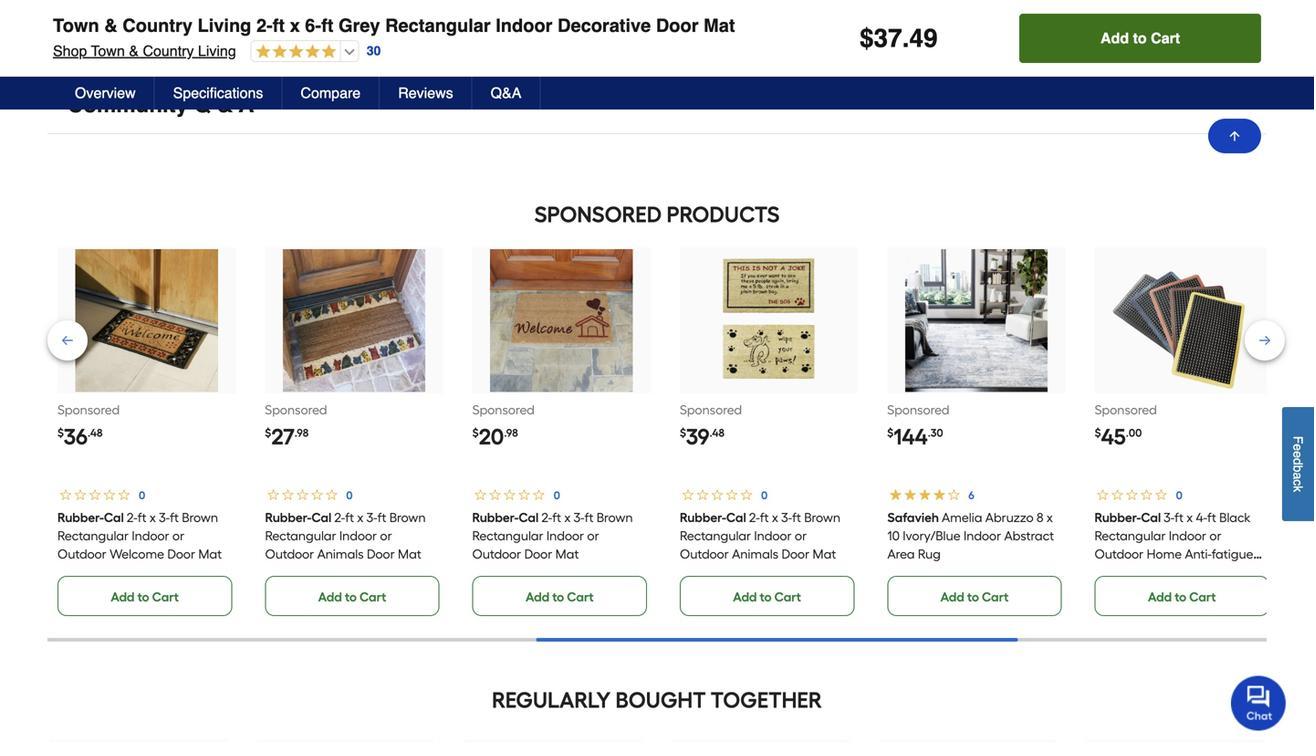 Task type: vqa. For each thing, say whether or not it's contained in the screenshot.
Home,
no



Task type: describe. For each thing, give the bounding box(es) containing it.
add for 20
[[526, 589, 550, 605]]

to for 20
[[553, 589, 564, 605]]

sponsored for 20
[[473, 402, 535, 418]]

reviews button
[[380, 77, 473, 110]]

sponsored for 27
[[265, 402, 327, 418]]

2 living from the top
[[198, 42, 236, 59]]

cart inside add to cart button
[[1151, 30, 1181, 47]]

community q & a
[[68, 92, 254, 118]]

products
[[667, 202, 780, 228]]

2- for 36
[[127, 510, 138, 526]]

rectangular for 36
[[57, 528, 129, 544]]

$ 20 .98
[[473, 424, 518, 450]]

$ 144 .30
[[888, 424, 944, 450]]

ivory/blue
[[903, 528, 961, 544]]

add for 36
[[111, 589, 135, 605]]

outdoor for 39
[[680, 547, 729, 562]]

rubber-cal 2-ft x 3-ft brown rectangular indoor or outdoor welcome door mat image
[[75, 249, 218, 392]]

0 horizontal spatial &
[[104, 15, 118, 36]]

3- for 39
[[782, 510, 792, 526]]

brown for 27
[[389, 510, 426, 526]]

anti-
[[1185, 547, 1212, 562]]

$ 45 .00
[[1095, 424, 1142, 450]]

rubber- for 45
[[1095, 510, 1142, 526]]

rubber-cal 3-ft x 4-ft black rectangular indoor or outdoor home anti-fatigue mat image
[[1113, 249, 1256, 392]]

door for 39
[[782, 547, 810, 562]]

0 vertical spatial town
[[53, 15, 99, 36]]

$ for 20
[[473, 427, 479, 440]]

cart for 20
[[567, 589, 594, 605]]

f e e d b a c k
[[1291, 436, 1306, 492]]

rubber-cal for 45
[[1095, 510, 1161, 526]]

abruzzo
[[986, 510, 1034, 526]]

1 vertical spatial country
[[143, 42, 194, 59]]

rubber- for 20
[[473, 510, 519, 526]]

rectangular for 45
[[1095, 528, 1166, 544]]

black
[[1220, 510, 1251, 526]]

45
[[1101, 424, 1126, 450]]

bought
[[616, 687, 706, 714]]

$ 36 .48
[[57, 424, 103, 450]]

add to cart link for 27
[[265, 576, 440, 616]]

safavieh amelia abruzzo 8 x 10 ivory/blue indoor abstract area rug image
[[905, 249, 1048, 392]]

cart for 144
[[982, 589, 1009, 605]]

amelia abruzzo 8 x 10 ivory/blue indoor abstract area rug
[[888, 510, 1054, 562]]

.48 for 39
[[710, 427, 725, 440]]

39
[[686, 424, 710, 450]]

8
[[1037, 510, 1044, 526]]

rubber-cal for 36
[[57, 510, 124, 526]]

to inside button
[[1133, 30, 1147, 47]]

rubber-cal 2-ft x 3-ft brown rectangular indoor or outdoor door mat image
[[490, 249, 633, 392]]

southdeep products heading
[[47, 196, 1267, 233]]

2- for 20
[[542, 510, 553, 526]]

$ for 36
[[57, 427, 64, 440]]

add to cart link for 45
[[1095, 576, 1270, 616]]

sponsored for 39
[[680, 402, 742, 418]]

q&a button
[[473, 77, 541, 110]]

outdoor for 36
[[57, 547, 107, 562]]

add inside button
[[1101, 30, 1129, 47]]

add to cart link for 39
[[680, 576, 855, 616]]

community q & a button
[[47, 77, 1267, 134]]

cal for 27
[[311, 510, 331, 526]]

indoor inside amelia abruzzo 8 x 10 ivory/blue indoor abstract area rug
[[964, 528, 1001, 544]]

sponsored for 36
[[57, 402, 120, 418]]

specifications button
[[155, 77, 282, 110]]

add to cart link for 144
[[888, 576, 1062, 616]]

144
[[894, 424, 928, 450]]

amelia
[[942, 510, 982, 526]]

cal for 39
[[726, 510, 746, 526]]

2-ft x 3-ft brown rectangular indoor or outdoor animals door mat for 39
[[680, 510, 841, 562]]

& for shop
[[129, 42, 139, 59]]

or for 20
[[587, 528, 600, 544]]

36
[[64, 424, 88, 450]]

sponsored for 45
[[1095, 402, 1157, 418]]

door for 27
[[367, 547, 395, 562]]

$ for 27
[[265, 427, 271, 440]]

a
[[239, 92, 254, 118]]

2-ft x 3-ft brown rectangular indoor or outdoor animals door mat for 27
[[265, 510, 426, 562]]

community
[[68, 92, 188, 118]]

welcome
[[110, 547, 164, 562]]

rubber-cal 2-ft x 3-ft brown rectangular indoor or outdoor animals door mat image for 39
[[698, 249, 841, 392]]

cart for 27
[[360, 589, 386, 605]]

27
[[271, 424, 295, 450]]

add for 27
[[318, 589, 342, 605]]

mat inside 39 'list item'
[[813, 547, 836, 562]]

add for 144
[[941, 589, 965, 605]]

animals for 27
[[317, 547, 364, 562]]

rectangular for 27
[[265, 528, 336, 544]]

1 e from the top
[[1291, 444, 1306, 451]]

to for 27
[[345, 589, 357, 605]]

1 vertical spatial town
[[91, 42, 125, 59]]

x for 27
[[357, 510, 363, 526]]

$ 39 .48
[[680, 424, 725, 450]]

add to cart for 20
[[526, 589, 594, 605]]

f e e d b a c k button
[[1283, 407, 1315, 521]]

reviews
[[398, 84, 453, 101]]

.30
[[928, 427, 944, 440]]

home
[[1147, 547, 1182, 562]]

animals for 39
[[732, 547, 779, 562]]

rubber-cal for 39
[[680, 510, 746, 526]]

overview button
[[57, 77, 155, 110]]

add to cart link for 20
[[473, 576, 647, 616]]

x for 20
[[565, 510, 571, 526]]

$ for 37
[[860, 24, 874, 53]]

20
[[479, 424, 504, 450]]

2 e from the top
[[1291, 451, 1306, 458]]

to for 36
[[137, 589, 149, 605]]

rubber- for 39
[[680, 510, 726, 526]]

a
[[1291, 472, 1306, 479]]

rubber-cal for 27
[[265, 510, 331, 526]]

3- for 20
[[574, 510, 585, 526]]

indoor for 27
[[339, 528, 377, 544]]

to for 144
[[968, 589, 979, 605]]

brown for 36
[[182, 510, 218, 526]]

3- for 36
[[159, 510, 170, 526]]

chat invite button image
[[1231, 675, 1287, 731]]

brown for 39
[[804, 510, 841, 526]]

27 list item
[[265, 248, 443, 616]]

x inside amelia abruzzo 8 x 10 ivory/blue indoor abstract area rug
[[1047, 510, 1053, 526]]

add to cart inside button
[[1101, 30, 1181, 47]]

4-
[[1197, 510, 1208, 526]]

shop
[[53, 42, 87, 59]]

add for 39
[[733, 589, 757, 605]]

decorative
[[558, 15, 651, 36]]



Task type: locate. For each thing, give the bounding box(es) containing it.
.98
[[295, 427, 309, 440], [504, 427, 518, 440]]

sponsored inside "45" list item
[[1095, 402, 1157, 418]]

x for 36
[[150, 510, 156, 526]]

door inside 2-ft x 3-ft brown rectangular indoor or outdoor door mat
[[525, 547, 553, 562]]

$ inside the $ 20 .98
[[473, 427, 479, 440]]

c
[[1291, 479, 1306, 486]]

$ inside '$ 144 .30'
[[888, 427, 894, 440]]

arrow up image
[[1228, 129, 1242, 143]]

rubber- down $ 27 .98
[[265, 510, 311, 526]]

rubber- inside "45" list item
[[1095, 510, 1142, 526]]

rubber- down the $ 20 .98
[[473, 510, 519, 526]]

mat
[[704, 15, 735, 36], [198, 547, 222, 562], [398, 547, 421, 562], [556, 547, 579, 562], [813, 547, 836, 562], [1095, 565, 1119, 580]]

d
[[1291, 458, 1306, 465]]

regularly bought together
[[492, 687, 822, 714]]

$ inside $ 39 .48
[[680, 427, 686, 440]]

x inside 39 'list item'
[[772, 510, 778, 526]]

safavieh
[[888, 510, 939, 526]]

.48 inside $ 36 .48
[[88, 427, 103, 440]]

cart inside 144 'list item'
[[982, 589, 1009, 605]]

x for 39
[[772, 510, 778, 526]]

add
[[1101, 30, 1129, 47], [111, 589, 135, 605], [318, 589, 342, 605], [526, 589, 550, 605], [733, 589, 757, 605], [941, 589, 965, 605], [1148, 589, 1172, 605]]

brown inside 27 list item
[[389, 510, 426, 526]]

town & country living 2-ft x 6-ft grey rectangular indoor decorative door mat
[[53, 15, 735, 36]]

to inside 144 'list item'
[[968, 589, 979, 605]]

4 cal from the left
[[726, 510, 746, 526]]

2 rubber- from the left
[[265, 510, 311, 526]]

2 3- from the left
[[366, 510, 377, 526]]

brown
[[182, 510, 218, 526], [389, 510, 426, 526], [597, 510, 633, 526], [804, 510, 841, 526]]

cart for 45
[[1190, 589, 1217, 605]]

1 .48 from the left
[[88, 427, 103, 440]]

town
[[53, 15, 99, 36], [91, 42, 125, 59]]

& up shop town & country living
[[104, 15, 118, 36]]

cart for 39
[[775, 589, 801, 605]]

0 horizontal spatial .98
[[295, 427, 309, 440]]

2 animals from the left
[[732, 547, 779, 562]]

49
[[910, 24, 938, 53]]

rubber- inside 27 list item
[[265, 510, 311, 526]]

1 living from the top
[[198, 15, 251, 36]]

2 2-ft x 3-ft brown rectangular indoor or outdoor animals door mat from the left
[[680, 510, 841, 562]]

rubber-cal down $ 39 .48
[[680, 510, 746, 526]]

or for 39
[[795, 528, 807, 544]]

chevron down image
[[1229, 96, 1247, 114]]

cal for 36
[[104, 510, 124, 526]]

5 3- from the left
[[1164, 510, 1175, 526]]

rectangular for 20
[[473, 528, 544, 544]]

5 rubber- from the left
[[1095, 510, 1142, 526]]

0 horizontal spatial rubber-cal 2-ft x 3-ft brown rectangular indoor or outdoor animals door mat image
[[283, 249, 425, 392]]

.98 inside the $ 20 .98
[[504, 427, 518, 440]]

outdoor for 27
[[265, 547, 314, 562]]

rubber- inside 36 "list item"
[[57, 510, 104, 526]]

country
[[123, 15, 193, 36], [143, 42, 194, 59]]

1 2-ft x 3-ft brown rectangular indoor or outdoor animals door mat from the left
[[265, 510, 426, 562]]

grey
[[339, 15, 380, 36]]

30
[[367, 44, 381, 58]]

3 rubber- from the left
[[473, 510, 519, 526]]

cart inside 20 list item
[[567, 589, 594, 605]]

add to cart for 144
[[941, 589, 1009, 605]]

regularly bought together heading
[[47, 682, 1267, 719]]

cal inside 27 list item
[[311, 510, 331, 526]]

1 rubber-cal 2-ft x 3-ft brown rectangular indoor or outdoor animals door mat image from the left
[[283, 249, 425, 392]]

sponsored inside southdeep products heading
[[535, 202, 662, 228]]

& for community
[[217, 92, 233, 118]]

town up shop
[[53, 15, 99, 36]]

add to cart link inside 36 "list item"
[[57, 576, 232, 616]]

rubber-cal up home
[[1095, 510, 1161, 526]]

0 horizontal spatial 2-ft x 3-ft brown rectangular indoor or outdoor animals door mat
[[265, 510, 426, 562]]

add to cart inside 144 'list item'
[[941, 589, 1009, 605]]

1 horizontal spatial &
[[129, 42, 139, 59]]

abstract
[[1004, 528, 1054, 544]]

rectangular
[[385, 15, 491, 36], [57, 528, 129, 544], [265, 528, 336, 544], [473, 528, 544, 544], [680, 528, 751, 544], [1095, 528, 1166, 544]]

& inside community q & a button
[[217, 92, 233, 118]]

f
[[1291, 436, 1306, 444]]

rubber- right 8
[[1095, 510, 1142, 526]]

3-
[[159, 510, 170, 526], [366, 510, 377, 526], [574, 510, 585, 526], [782, 510, 792, 526], [1164, 510, 1175, 526]]

4 brown from the left
[[804, 510, 841, 526]]

indoor
[[496, 15, 553, 36], [132, 528, 169, 544], [339, 528, 377, 544], [547, 528, 584, 544], [754, 528, 792, 544], [964, 528, 1001, 544], [1169, 528, 1207, 544]]

cal for 20
[[519, 510, 539, 526]]

mat inside 3-ft x 4-ft black rectangular indoor or outdoor home anti-fatigue mat
[[1095, 565, 1119, 580]]

5 rubber-cal from the left
[[1095, 510, 1161, 526]]

x
[[290, 15, 300, 36], [150, 510, 156, 526], [357, 510, 363, 526], [565, 510, 571, 526], [772, 510, 778, 526], [1047, 510, 1053, 526], [1187, 510, 1193, 526]]

specifications
[[173, 84, 263, 101]]

compare
[[301, 84, 361, 101]]

rubber-
[[57, 510, 104, 526], [265, 510, 311, 526], [473, 510, 519, 526], [680, 510, 726, 526], [1095, 510, 1142, 526]]

fatigue
[[1212, 547, 1254, 562]]

$ for 45
[[1095, 427, 1101, 440]]

add for 45
[[1148, 589, 1172, 605]]

rubber-cal inside "45" list item
[[1095, 510, 1161, 526]]

0 vertical spatial living
[[198, 15, 251, 36]]

2 outdoor from the left
[[265, 547, 314, 562]]

e
[[1291, 444, 1306, 451], [1291, 451, 1306, 458]]

4 rubber-cal from the left
[[680, 510, 746, 526]]

2- inside 2-ft x 3-ft brown rectangular indoor or outdoor welcome door mat
[[127, 510, 138, 526]]

rubber- for 27
[[265, 510, 311, 526]]

sponsored inside 36 "list item"
[[57, 402, 120, 418]]

1 outdoor from the left
[[57, 547, 107, 562]]

sponsored products
[[535, 202, 780, 228]]

brown inside 2-ft x 3-ft brown rectangular indoor or outdoor door mat
[[597, 510, 633, 526]]

x inside 2-ft x 3-ft brown rectangular indoor or outdoor door mat
[[565, 510, 571, 526]]

4 3- from the left
[[782, 510, 792, 526]]

area
[[888, 547, 915, 562]]

.48 inside $ 39 .48
[[710, 427, 725, 440]]

mat inside 2-ft x 3-ft brown rectangular indoor or outdoor door mat
[[556, 547, 579, 562]]

.98 for 20
[[504, 427, 518, 440]]

cart
[[1151, 30, 1181, 47], [152, 589, 179, 605], [360, 589, 386, 605], [567, 589, 594, 605], [775, 589, 801, 605], [982, 589, 1009, 605], [1190, 589, 1217, 605]]

e up d
[[1291, 444, 1306, 451]]

rectangular inside 27 list item
[[265, 528, 336, 544]]

indoor for 20
[[547, 528, 584, 544]]

add to cart link inside 20 list item
[[473, 576, 647, 616]]

or for 45
[[1210, 528, 1222, 544]]

add to cart button
[[1020, 14, 1262, 63]]

$ inside $ 36 .48
[[57, 427, 64, 440]]

to inside 20 list item
[[553, 589, 564, 605]]

outdoor
[[57, 547, 107, 562], [265, 547, 314, 562], [473, 547, 522, 562], [680, 547, 729, 562], [1095, 547, 1144, 562]]

animals
[[317, 547, 364, 562], [732, 547, 779, 562]]

indoor inside 39 'list item'
[[754, 528, 792, 544]]

3 brown from the left
[[597, 510, 633, 526]]

$ for 144
[[888, 427, 894, 440]]

add inside 20 list item
[[526, 589, 550, 605]]

outdoor inside 2-ft x 3-ft brown rectangular indoor or outdoor door mat
[[473, 547, 522, 562]]

rubber-cal 2-ft x 3-ft brown rectangular indoor or outdoor animals door mat image inside 27 list item
[[283, 249, 425, 392]]

rubber-cal 2-ft x 3-ft brown rectangular indoor or outdoor animals door mat image inside 39 'list item'
[[698, 249, 841, 392]]

compare button
[[282, 77, 380, 110]]

or for 27
[[380, 528, 392, 544]]

1 rubber- from the left
[[57, 510, 104, 526]]

3 outdoor from the left
[[473, 547, 522, 562]]

2-ft x 3-ft brown rectangular indoor or outdoor animals door mat inside 39 'list item'
[[680, 510, 841, 562]]

add to cart link inside 144 'list item'
[[888, 576, 1062, 616]]

indoor inside 3-ft x 4-ft black rectangular indoor or outdoor home anti-fatigue mat
[[1169, 528, 1207, 544]]

.98 for 27
[[295, 427, 309, 440]]

outdoor inside 3-ft x 4-ft black rectangular indoor or outdoor home anti-fatigue mat
[[1095, 547, 1144, 562]]

3- for 27
[[366, 510, 377, 526]]

2- for 27
[[334, 510, 345, 526]]

rug
[[918, 547, 941, 562]]

$ 27 .98
[[265, 424, 309, 450]]

add to cart link for 36
[[57, 576, 232, 616]]

1 add to cart link from the left
[[57, 576, 232, 616]]

to for 39
[[760, 589, 772, 605]]

door inside 2-ft x 3-ft brown rectangular indoor or outdoor welcome door mat
[[167, 547, 195, 562]]

4 outdoor from the left
[[680, 547, 729, 562]]

rectangular for 39
[[680, 528, 751, 544]]

door inside 39 'list item'
[[782, 547, 810, 562]]

2-ft x 3-ft brown rectangular indoor or outdoor animals door mat
[[265, 510, 426, 562], [680, 510, 841, 562]]

2 rubber-cal 2-ft x 3-ft brown rectangular indoor or outdoor animals door mat image from the left
[[698, 249, 841, 392]]

brown inside 39 'list item'
[[804, 510, 841, 526]]

2 cal from the left
[[311, 510, 331, 526]]

mat inside 27 list item
[[398, 547, 421, 562]]

2-ft x 3-ft brown rectangular indoor or outdoor animals door mat inside 27 list item
[[265, 510, 426, 562]]

add inside 144 'list item'
[[941, 589, 965, 605]]

sponsored for 144
[[888, 402, 950, 418]]

cart for 36
[[152, 589, 179, 605]]

town right shop
[[91, 42, 125, 59]]

rubber-cal 2-ft x 3-ft brown rectangular indoor or outdoor animals door mat image for 27
[[283, 249, 425, 392]]

add to cart for 45
[[1148, 589, 1217, 605]]

rubber-cal inside 27 list item
[[265, 510, 331, 526]]

indoor for 45
[[1169, 528, 1207, 544]]

2 .48 from the left
[[710, 427, 725, 440]]

2 or from the left
[[380, 528, 392, 544]]

2 horizontal spatial &
[[217, 92, 233, 118]]

add to cart link
[[57, 576, 232, 616], [265, 576, 440, 616], [473, 576, 647, 616], [680, 576, 855, 616], [888, 576, 1062, 616], [1095, 576, 1270, 616]]

$
[[860, 24, 874, 53], [57, 427, 64, 440], [265, 427, 271, 440], [473, 427, 479, 440], [680, 427, 686, 440], [888, 427, 894, 440], [1095, 427, 1101, 440]]

1 3- from the left
[[159, 510, 170, 526]]

1 .98 from the left
[[295, 427, 309, 440]]

add to cart inside 39 'list item'
[[733, 589, 801, 605]]

1 horizontal spatial 2-ft x 3-ft brown rectangular indoor or outdoor animals door mat
[[680, 510, 841, 562]]

cal inside "45" list item
[[1142, 510, 1161, 526]]

2- for 39
[[749, 510, 760, 526]]

rubber-cal down $ 27 .98
[[265, 510, 331, 526]]

rubber- down $ 39 .48
[[680, 510, 726, 526]]

brown inside 2-ft x 3-ft brown rectangular indoor or outdoor welcome door mat
[[182, 510, 218, 526]]

add to cart link inside 39 'list item'
[[680, 576, 855, 616]]

outdoor inside 27 list item
[[265, 547, 314, 562]]

2 .98 from the left
[[504, 427, 518, 440]]

to inside 27 list item
[[345, 589, 357, 605]]

4 add to cart link from the left
[[680, 576, 855, 616]]

37
[[874, 24, 903, 53]]

country up community q & a
[[143, 42, 194, 59]]

cart inside 36 "list item"
[[152, 589, 179, 605]]

3- inside 39 'list item'
[[782, 510, 792, 526]]

door for 36
[[167, 547, 195, 562]]

cart inside 39 'list item'
[[775, 589, 801, 605]]

6-
[[305, 15, 321, 36]]

.
[[903, 24, 910, 53]]

add to cart inside 27 list item
[[318, 589, 386, 605]]

door
[[656, 15, 699, 36], [167, 547, 195, 562], [367, 547, 395, 562], [525, 547, 553, 562], [782, 547, 810, 562]]

2 brown from the left
[[389, 510, 426, 526]]

& up overview button
[[129, 42, 139, 59]]

rubber-cal for 20
[[473, 510, 539, 526]]

20 list item
[[473, 248, 651, 616]]

2 add to cart link from the left
[[265, 576, 440, 616]]

add to cart for 36
[[111, 589, 179, 605]]

5 cal from the left
[[1142, 510, 1161, 526]]

cal
[[104, 510, 124, 526], [311, 510, 331, 526], [519, 510, 539, 526], [726, 510, 746, 526], [1142, 510, 1161, 526]]

1 vertical spatial living
[[198, 42, 236, 59]]

or inside 39 'list item'
[[795, 528, 807, 544]]

3 rubber-cal from the left
[[473, 510, 539, 526]]

mat inside 2-ft x 3-ft brown rectangular indoor or outdoor welcome door mat
[[198, 547, 222, 562]]

1 animals from the left
[[317, 547, 364, 562]]

rubber- inside 39 'list item'
[[680, 510, 726, 526]]

.48
[[88, 427, 103, 440], [710, 427, 725, 440]]

e up b at the right of page
[[1291, 451, 1306, 458]]

or
[[172, 528, 184, 544], [380, 528, 392, 544], [587, 528, 600, 544], [795, 528, 807, 544], [1210, 528, 1222, 544]]

3 3- from the left
[[574, 510, 585, 526]]

1 horizontal spatial .98
[[504, 427, 518, 440]]

rubber-cal up welcome
[[57, 510, 124, 526]]

&
[[104, 15, 118, 36], [129, 42, 139, 59], [217, 92, 233, 118]]

4 rubber- from the left
[[680, 510, 726, 526]]

rectangular inside 2-ft x 3-ft brown rectangular indoor or outdoor door mat
[[473, 528, 544, 544]]

indoor for 36
[[132, 528, 169, 544]]

45 list item
[[1095, 248, 1273, 616]]

2 vertical spatial &
[[217, 92, 233, 118]]

6 add to cart link from the left
[[1095, 576, 1270, 616]]

to
[[1133, 30, 1147, 47], [137, 589, 149, 605], [345, 589, 357, 605], [553, 589, 564, 605], [760, 589, 772, 605], [968, 589, 979, 605], [1175, 589, 1187, 605]]

rectangular inside 3-ft x 4-ft black rectangular indoor or outdoor home anti-fatigue mat
[[1095, 528, 1166, 544]]

outdoor for 20
[[473, 547, 522, 562]]

overview
[[75, 84, 136, 101]]

2-
[[256, 15, 273, 36], [127, 510, 138, 526], [334, 510, 345, 526], [542, 510, 553, 526], [749, 510, 760, 526]]

rectangular inside 2-ft x 3-ft brown rectangular indoor or outdoor welcome door mat
[[57, 528, 129, 544]]

add inside 27 list item
[[318, 589, 342, 605]]

outdoor inside 39 'list item'
[[680, 547, 729, 562]]

or for 36
[[172, 528, 184, 544]]

4 or from the left
[[795, 528, 807, 544]]

sponsored inside 27 list item
[[265, 402, 327, 418]]

outdoor inside 2-ft x 3-ft brown rectangular indoor or outdoor welcome door mat
[[57, 547, 107, 562]]

1 horizontal spatial rubber-cal 2-ft x 3-ft brown rectangular indoor or outdoor animals door mat image
[[698, 249, 841, 392]]

or inside 2-ft x 3-ft brown rectangular indoor or outdoor door mat
[[587, 528, 600, 544]]

2-ft x 3-ft brown rectangular indoor or outdoor door mat
[[473, 510, 633, 562]]

5 or from the left
[[1210, 528, 1222, 544]]

3- inside 2-ft x 3-ft brown rectangular indoor or outdoor welcome door mat
[[159, 510, 170, 526]]

.00
[[1126, 427, 1142, 440]]

0 horizontal spatial animals
[[317, 547, 364, 562]]

to inside "45" list item
[[1175, 589, 1187, 605]]

add to cart link inside "45" list item
[[1095, 576, 1270, 616]]

add to cart link inside 27 list item
[[265, 576, 440, 616]]

1 horizontal spatial .48
[[710, 427, 725, 440]]

$ 37 . 49
[[860, 24, 938, 53]]

brown for 20
[[597, 510, 633, 526]]

5 add to cart link from the left
[[888, 576, 1062, 616]]

1 cal from the left
[[104, 510, 124, 526]]

add inside 36 "list item"
[[111, 589, 135, 605]]

sponsored
[[535, 202, 662, 228], [57, 402, 120, 418], [265, 402, 327, 418], [473, 402, 535, 418], [680, 402, 742, 418], [888, 402, 950, 418], [1095, 402, 1157, 418]]

3 add to cart link from the left
[[473, 576, 647, 616]]

rubber-cal down the $ 20 .98
[[473, 510, 539, 526]]

x for 45
[[1187, 510, 1193, 526]]

2 rubber-cal from the left
[[265, 510, 331, 526]]

indoor inside 2-ft x 3-ft brown rectangular indoor or outdoor door mat
[[547, 528, 584, 544]]

sponsored inside 20 list item
[[473, 402, 535, 418]]

39 list item
[[680, 248, 858, 616]]

x inside 27 list item
[[357, 510, 363, 526]]

rubber-cal inside 36 "list item"
[[57, 510, 124, 526]]

1 vertical spatial &
[[129, 42, 139, 59]]

3-ft x 4-ft black rectangular indoor or outdoor home anti-fatigue mat
[[1095, 510, 1254, 580]]

q
[[194, 92, 211, 118]]

144 list item
[[888, 248, 1066, 616]]

2- inside 27 list item
[[334, 510, 345, 526]]

country up shop town & country living
[[123, 15, 193, 36]]

to inside 36 "list item"
[[137, 589, 149, 605]]

cart inside 27 list item
[[360, 589, 386, 605]]

36 list item
[[57, 248, 236, 616]]

3- inside 27 list item
[[366, 510, 377, 526]]

q&a
[[491, 84, 522, 101]]

5 outdoor from the left
[[1095, 547, 1144, 562]]

0 vertical spatial country
[[123, 15, 193, 36]]

1 or from the left
[[172, 528, 184, 544]]

rubber- for 36
[[57, 510, 104, 526]]

sponsored inside 144 'list item'
[[888, 402, 950, 418]]

indoor inside 27 list item
[[339, 528, 377, 544]]

rubber-cal 2-ft x 3-ft brown rectangular indoor or outdoor animals door mat image
[[283, 249, 425, 392], [698, 249, 841, 392]]

or inside 3-ft x 4-ft black rectangular indoor or outdoor home anti-fatigue mat
[[1210, 528, 1222, 544]]

0 vertical spatial &
[[104, 15, 118, 36]]

or inside 2-ft x 3-ft brown rectangular indoor or outdoor welcome door mat
[[172, 528, 184, 544]]

indoor for 39
[[754, 528, 792, 544]]

outdoor for 45
[[1095, 547, 1144, 562]]

add to cart for 27
[[318, 589, 386, 605]]

rubber-cal
[[57, 510, 124, 526], [265, 510, 331, 526], [473, 510, 539, 526], [680, 510, 746, 526], [1095, 510, 1161, 526]]

rubber- down $ 36 .48
[[57, 510, 104, 526]]

x inside 2-ft x 3-ft brown rectangular indoor or outdoor welcome door mat
[[150, 510, 156, 526]]

& left "a"
[[217, 92, 233, 118]]

10
[[888, 528, 900, 544]]

add to cart
[[1101, 30, 1181, 47], [111, 589, 179, 605], [318, 589, 386, 605], [526, 589, 594, 605], [733, 589, 801, 605], [941, 589, 1009, 605], [1148, 589, 1217, 605]]

2-ft x 3-ft brown rectangular indoor or outdoor welcome door mat
[[57, 510, 222, 562]]

to inside 39 'list item'
[[760, 589, 772, 605]]

.48 for 36
[[88, 427, 103, 440]]

ft
[[273, 15, 285, 36], [321, 15, 334, 36], [138, 510, 146, 526], [170, 510, 179, 526], [345, 510, 354, 526], [377, 510, 386, 526], [553, 510, 562, 526], [585, 510, 594, 526], [760, 510, 769, 526], [792, 510, 801, 526], [1175, 510, 1184, 526], [1208, 510, 1217, 526]]

3 or from the left
[[587, 528, 600, 544]]

0 horizontal spatial .48
[[88, 427, 103, 440]]

rectangular inside 39 'list item'
[[680, 528, 751, 544]]

1 rubber-cal from the left
[[57, 510, 124, 526]]

3 cal from the left
[[519, 510, 539, 526]]

together
[[711, 687, 822, 714]]

1 horizontal spatial animals
[[732, 547, 779, 562]]

1 brown from the left
[[182, 510, 218, 526]]

add to cart for 39
[[733, 589, 801, 605]]

x inside 3-ft x 4-ft black rectangular indoor or outdoor home anti-fatigue mat
[[1187, 510, 1193, 526]]

$ for 39
[[680, 427, 686, 440]]

b
[[1291, 465, 1306, 472]]

4.9 stars image
[[252, 44, 337, 61]]

sponsored inside 39 'list item'
[[680, 402, 742, 418]]

rubber-cal inside 20 list item
[[473, 510, 539, 526]]

add inside 39 'list item'
[[733, 589, 757, 605]]

k
[[1291, 486, 1306, 492]]

regularly
[[492, 687, 611, 714]]

add to cart inside 20 list item
[[526, 589, 594, 605]]

3- inside 3-ft x 4-ft black rectangular indoor or outdoor home anti-fatigue mat
[[1164, 510, 1175, 526]]

shop town & country living
[[53, 42, 236, 59]]

to for 45
[[1175, 589, 1187, 605]]



